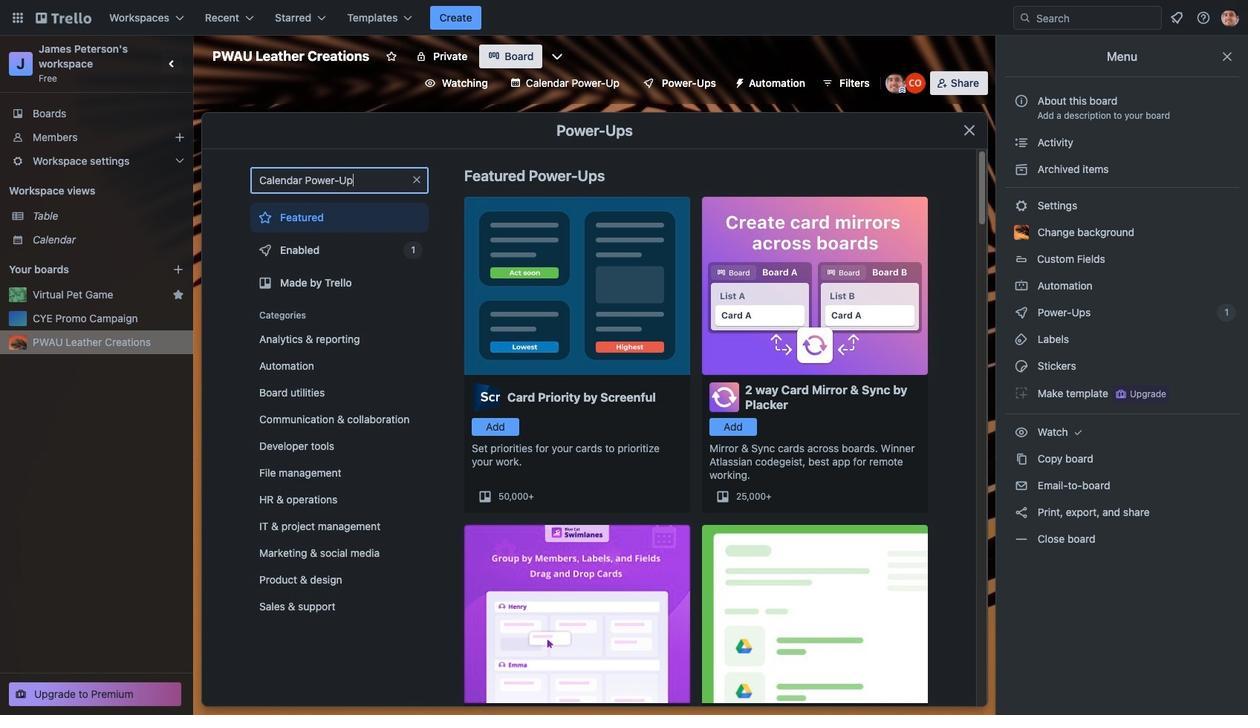 Task type: describe. For each thing, give the bounding box(es) containing it.
2 sm image from the top
[[1014, 305, 1029, 320]]

Search text field
[[250, 167, 429, 194]]

primary element
[[0, 0, 1248, 36]]

1 sm image from the top
[[1014, 198, 1029, 213]]

6 sm image from the top
[[1014, 425, 1029, 440]]

Board name text field
[[205, 45, 377, 68]]

Search field
[[1014, 6, 1162, 30]]

back to home image
[[36, 6, 91, 30]]

james peterson (jamespeterson93) image
[[886, 73, 906, 94]]

5 sm image from the top
[[1014, 386, 1029, 401]]

add board image
[[172, 264, 184, 276]]

this member is an admin of this board. image
[[899, 87, 906, 94]]



Task type: vqa. For each thing, say whether or not it's contained in the screenshot.
sm icon
yes



Task type: locate. For each thing, give the bounding box(es) containing it.
christina overa (christinaovera) image
[[905, 73, 926, 94]]

4 sm image from the top
[[1014, 359, 1029, 374]]

3 sm image from the top
[[1014, 332, 1029, 347]]

star or unstar board image
[[386, 51, 398, 62]]

sm image
[[728, 71, 749, 92], [1014, 135, 1029, 150], [1014, 162, 1029, 177], [479, 246, 494, 261], [1014, 279, 1029, 294], [1071, 425, 1086, 440], [1014, 479, 1029, 493], [1014, 532, 1029, 547]]

customize views image
[[550, 49, 565, 64]]

0 notifications image
[[1168, 9, 1186, 27]]

your boards with 3 items element
[[9, 261, 150, 279]]

workspace navigation collapse icon image
[[162, 54, 183, 74]]

open information menu image
[[1196, 10, 1211, 25]]

starred icon image
[[172, 289, 184, 301]]

sm image
[[1014, 198, 1029, 213], [1014, 305, 1029, 320], [1014, 332, 1029, 347], [1014, 359, 1029, 374], [1014, 386, 1029, 401], [1014, 425, 1029, 440], [1014, 452, 1029, 467], [1014, 505, 1029, 520]]

james peterson (jamespeterson93) image
[[1222, 9, 1240, 27]]

7 sm image from the top
[[1014, 452, 1029, 467]]

search image
[[1020, 12, 1031, 24]]

8 sm image from the top
[[1014, 505, 1029, 520]]



